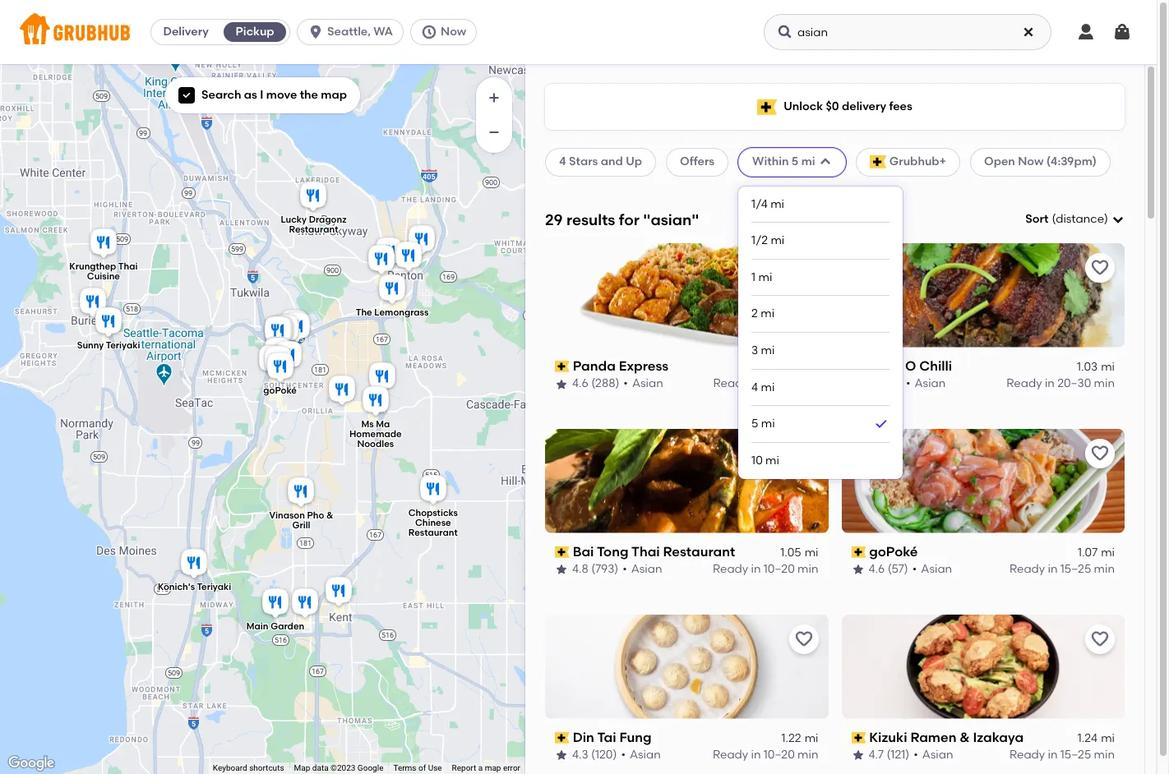 Task type: describe. For each thing, give the bounding box(es) containing it.
gopoké inside map region
[[263, 386, 296, 397]]

min for gopoké
[[1094, 563, 1115, 577]]

4 mi
[[752, 380, 775, 394]]

ready in 15–25 min for panda express
[[713, 377, 819, 391]]

gopoké image
[[264, 350, 296, 386]]

• asian for din tai fung
[[621, 748, 661, 762]]

ma
[[376, 419, 390, 430]]

mi for 4 mi
[[761, 380, 775, 394]]

• right (8)
[[906, 377, 911, 391]]

search
[[201, 88, 241, 102]]

star icon image for kizuki ramen & izakaya
[[851, 749, 865, 763]]

terms of use
[[393, 764, 442, 773]]

teriyaki box image
[[365, 243, 398, 279]]

mi for 1.02 mi
[[805, 360, 819, 374]]

panda express image
[[261, 344, 294, 380]]

google
[[358, 764, 384, 773]]

konich's teriyaki
[[157, 582, 231, 593]]

ready for panda express
[[713, 377, 749, 391]]

1.24 mi
[[1078, 732, 1115, 746]]

shibu ramen image
[[322, 575, 355, 611]]

1.22
[[782, 732, 801, 746]]

in for kizuki ramen & izakaya
[[1048, 748, 1058, 762]]

2 vertical spatial restaurant
[[663, 544, 735, 560]]

within 5 mi
[[752, 155, 815, 169]]

grubhub plus flag logo image for grubhub+
[[870, 156, 886, 169]]

mi for 1.07 mi
[[1101, 546, 1115, 560]]

triumph valley image
[[366, 360, 398, 396]]

min for panda express
[[798, 377, 819, 391]]

asian for tong
[[631, 563, 662, 577]]

distance
[[1056, 212, 1104, 226]]

gopoké logo image
[[842, 429, 1125, 533]]

krungthep thai cuisine
[[69, 261, 137, 282]]

none field containing sort
[[1026, 211, 1125, 228]]

grill
[[292, 520, 310, 531]]

chopsticks
[[408, 508, 458, 519]]

min for bai tong thai restaurant
[[798, 563, 819, 577]]

star icon image for gopoké
[[851, 564, 865, 577]]

mi for 1.03 mi
[[1101, 360, 1115, 374]]

2
[[752, 307, 758, 321]]

as
[[244, 88, 257, 102]]

mi for 1 mi
[[759, 270, 772, 284]]

save this restaurant image for kizuki ramen & izakaya
[[1090, 630, 1110, 649]]

"asian"
[[643, 210, 699, 229]]

homemade
[[349, 429, 401, 440]]

main
[[246, 622, 268, 633]]

data
[[312, 764, 329, 773]]

within
[[752, 155, 789, 169]]

arashi ramen image
[[255, 343, 288, 379]]

grubhub plus flag logo image for unlock $0 delivery fees
[[757, 99, 777, 115]]

4.8
[[572, 563, 589, 577]]

vinason pho & grill
[[269, 510, 333, 531]]

search as i move the map
[[201, 88, 347, 102]]

save this restaurant image
[[1090, 444, 1110, 463]]

5 mi option
[[752, 406, 890, 443]]

4.7 (121)
[[869, 748, 910, 762]]

4.6 (57)
[[869, 563, 908, 577]]

bai tong thai restaurant
[[573, 544, 735, 560]]

panda
[[573, 358, 616, 374]]

a
[[478, 764, 483, 773]]

bai tong thai restaurant image
[[261, 335, 294, 372]]

o
[[905, 358, 916, 374]]

teriyaki for sunny teriyaki
[[105, 340, 140, 351]]

1 horizontal spatial now
[[1018, 155, 1044, 169]]

keyboard shortcuts button
[[213, 763, 284, 775]]

subscription pass image for bai
[[555, 547, 570, 558]]

in for din tai fung
[[751, 748, 761, 762]]

5 mi
[[752, 417, 775, 431]]

bai
[[573, 544, 594, 560]]

error
[[503, 764, 521, 773]]

10–20 for bai tong thai restaurant
[[764, 563, 795, 577]]

ready for gopoké
[[1010, 563, 1045, 577]]

i
[[260, 88, 263, 102]]

report
[[452, 764, 476, 773]]

lucky dragonz restaurant image
[[296, 179, 329, 215]]

ramen
[[911, 730, 957, 745]]

1.02 mi
[[781, 360, 819, 374]]

• asian for bai tong thai restaurant
[[623, 563, 662, 577]]

in for panda express
[[752, 377, 761, 391]]

pickup button
[[220, 19, 290, 45]]

teriyaki time image
[[278, 308, 310, 344]]

express
[[619, 358, 669, 374]]

sort
[[1026, 212, 1049, 226]]

10
[[752, 454, 763, 468]]

(
[[1052, 212, 1056, 226]]

garden
[[270, 622, 304, 633]]

min for chilli o chilli
[[1094, 377, 1115, 391]]

delivery
[[842, 99, 886, 113]]

4.6 for gopoké
[[869, 563, 885, 577]]

cuisine
[[87, 271, 120, 282]]

thai inside krungthep thai cuisine
[[118, 261, 137, 272]]

1 horizontal spatial svg image
[[777, 24, 794, 40]]

wa
[[373, 25, 393, 39]]

subscription pass image right 1.05 mi
[[851, 547, 866, 558]]

mi for 2 mi
[[761, 307, 775, 321]]

asian for tai
[[630, 748, 661, 762]]

1.05 mi
[[781, 546, 819, 560]]

• right (57) at the right bottom of the page
[[913, 563, 917, 577]]

star icon image for bai tong thai restaurant
[[555, 564, 568, 577]]

and
[[601, 155, 623, 169]]

kizuki ramen & izakaya logo image
[[842, 615, 1125, 719]]

yummy kitchen image
[[325, 373, 358, 409]]

mi for 10 mi
[[766, 454, 779, 468]]

move
[[266, 88, 297, 102]]

save this restaurant button for chilli o chilli
[[1085, 253, 1115, 283]]

in for chilli o chilli
[[1045, 377, 1055, 391]]

& for pho
[[326, 510, 333, 521]]

tai
[[597, 730, 616, 745]]

pho
[[307, 510, 324, 521]]

the
[[300, 88, 318, 102]]

1/4
[[752, 197, 768, 211]]

chopsticks chinese restaurant image
[[416, 473, 449, 509]]

ready in 10–20 min for bai tong thai restaurant
[[713, 563, 819, 577]]

1 vertical spatial thai
[[632, 544, 660, 560]]

• for express
[[624, 377, 628, 391]]

1.02
[[781, 360, 801, 374]]

pho asia noodle house image
[[392, 239, 425, 275]]

subscription pass image for kizuki ramen & izakaya
[[851, 733, 866, 744]]

1.24
[[1078, 732, 1098, 746]]

enjoy teriyaki image
[[405, 223, 438, 259]]

subscription pass image for din tai fung
[[555, 733, 570, 744]]

konich's
[[157, 582, 195, 593]]

0 vertical spatial map
[[321, 88, 347, 102]]

open now (4:39pm)
[[984, 155, 1097, 169]]

ready for bai tong thai restaurant
[[713, 563, 748, 577]]

map region
[[0, 0, 711, 775]]

4.6 (288)
[[572, 377, 619, 391]]

& for ramen
[[960, 730, 970, 745]]

4 stars and up
[[559, 155, 642, 169]]

restaurant inside ms ma homemade noodles chopsticks chinese restaurant
[[408, 528, 457, 539]]

(57)
[[888, 563, 908, 577]]

din
[[573, 730, 594, 745]]

subscription pass image for panda
[[555, 361, 570, 373]]

• for tong
[[623, 563, 627, 577]]

map data ©2023 google
[[294, 764, 384, 773]]

chinese
[[415, 518, 451, 529]]

main garden image
[[259, 586, 292, 622]]

ready for din tai fung
[[713, 748, 748, 762]]

4.3
[[572, 748, 588, 762]]

terms of use link
[[393, 764, 442, 773]]

results
[[567, 210, 615, 229]]

save this restaurant image for din tai fung
[[794, 630, 814, 649]]

2 mi
[[752, 307, 775, 321]]

15–25 for gopoké
[[1061, 563, 1091, 577]]

check icon image
[[873, 416, 890, 433]]

list box containing 1/4 mi
[[752, 186, 890, 479]]

bai tong thai restaurant logo image
[[545, 429, 828, 533]]



Task type: locate. For each thing, give the bounding box(es) containing it.
asian down ramen
[[922, 748, 953, 762]]

0 vertical spatial ready in 15–25 min
[[713, 377, 819, 391]]

4 inside list box
[[752, 380, 758, 394]]

ready for chilli o chilli
[[1007, 377, 1042, 391]]

subscription pass image for chilli
[[851, 361, 866, 373]]

1/2 mi
[[752, 234, 785, 248]]

min for din tai fung
[[798, 748, 819, 762]]

2 horizontal spatial restaurant
[[663, 544, 735, 560]]

chilli right o
[[920, 358, 952, 374]]

0 vertical spatial grubhub plus flag logo image
[[757, 99, 777, 115]]

(121)
[[887, 748, 910, 762]]

map
[[321, 88, 347, 102], [485, 764, 501, 773]]

min down 1.24 mi
[[1094, 748, 1115, 762]]

mi inside option
[[761, 417, 775, 431]]

star icon image left 4.3
[[555, 749, 568, 763]]

5 up 10
[[752, 417, 759, 431]]

4.6 left (57) at the right bottom of the page
[[869, 563, 885, 577]]

0 vertical spatial 4
[[559, 155, 566, 169]]

None field
[[1026, 211, 1125, 228]]

vinason pho & grill image
[[284, 475, 317, 511]]

0 horizontal spatial chilli
[[869, 358, 902, 374]]

4 for 4 stars and up
[[559, 155, 566, 169]]

list box
[[752, 186, 890, 479]]

asian down the bai tong thai restaurant
[[631, 563, 662, 577]]

1 vertical spatial grubhub plus flag logo image
[[870, 156, 886, 169]]

ready in 15–25 min down 1.02
[[713, 377, 819, 391]]

din tai fung
[[573, 730, 652, 745]]

5
[[792, 155, 799, 169], [752, 417, 759, 431]]

0 vertical spatial 10–20
[[764, 563, 795, 577]]

mi
[[801, 155, 815, 169], [771, 197, 784, 211], [771, 234, 785, 248], [759, 270, 772, 284], [761, 307, 775, 321], [761, 344, 775, 358], [805, 360, 819, 374], [1101, 360, 1115, 374], [761, 380, 775, 394], [761, 417, 775, 431], [766, 454, 779, 468], [805, 546, 819, 560], [1101, 546, 1115, 560], [805, 732, 819, 746], [1101, 732, 1115, 746]]

10–20 for din tai fung
[[764, 748, 795, 762]]

1 horizontal spatial teriyaki
[[197, 582, 231, 593]]

save this restaurant image for chilli o chilli
[[1090, 258, 1110, 278]]

15–25 down 1.07
[[1061, 563, 1091, 577]]

1 vertical spatial 15–25
[[1061, 563, 1091, 577]]

• asian down the bai tong thai restaurant
[[623, 563, 662, 577]]

Search for food, convenience, alcohol... search field
[[764, 14, 1052, 50]]

star icon image
[[555, 378, 568, 391], [555, 564, 568, 577], [851, 564, 865, 577], [555, 749, 568, 763], [851, 749, 865, 763]]

krungthep
[[69, 261, 116, 272]]

1 horizontal spatial chilli
[[920, 358, 952, 374]]

0 horizontal spatial grubhub plus flag logo image
[[757, 99, 777, 115]]

grubhub+
[[890, 155, 946, 169]]

0 horizontal spatial 4
[[559, 155, 566, 169]]

0 vertical spatial teriyaki
[[105, 340, 140, 351]]

1 vertical spatial ready in 15–25 min
[[1010, 563, 1115, 577]]

• asian right (57) at the right bottom of the page
[[913, 563, 952, 577]]

©2023
[[331, 764, 356, 773]]

15–25 for panda express
[[764, 377, 795, 391]]

2 ready in 10–20 min from the top
[[713, 748, 819, 762]]

save this restaurant button for din tai fung
[[789, 625, 819, 654]]

1 vertical spatial &
[[960, 730, 970, 745]]

• asian for panda express
[[624, 377, 663, 391]]

1 horizontal spatial map
[[485, 764, 501, 773]]

save this restaurant button for panda express
[[789, 253, 819, 283]]

star icon image left 4.7
[[851, 749, 865, 763]]

asian for ramen
[[922, 748, 953, 762]]

restaurant down bai tong thai restaurant logo
[[663, 544, 735, 560]]

4 for 4 mi
[[752, 380, 758, 394]]

vinason
[[269, 510, 305, 521]]

mi right 1.07
[[1101, 546, 1115, 560]]

grubhub plus flag logo image left grubhub+
[[870, 156, 886, 169]]

keyboard shortcuts
[[213, 764, 284, 773]]

1 horizontal spatial 4.6
[[869, 563, 885, 577]]

(793)
[[591, 563, 619, 577]]

kizuki
[[869, 730, 907, 745]]

1 horizontal spatial subscription pass image
[[851, 733, 866, 744]]

mi right 1.24
[[1101, 732, 1115, 746]]

fung
[[620, 730, 652, 745]]

main garden
[[246, 622, 304, 633]]

1 ready in 10–20 min from the top
[[713, 563, 819, 577]]

mi right 1/4
[[771, 197, 784, 211]]

save this restaurant button for kizuki ramen & izakaya
[[1085, 625, 1115, 654]]

asian down fung
[[630, 748, 661, 762]]

delivery button
[[151, 19, 220, 45]]

0 horizontal spatial &
[[326, 510, 333, 521]]

chilli
[[869, 358, 902, 374], [920, 358, 952, 374]]

restaurant down lucky dragonz restaurant image
[[289, 224, 338, 235]]

the lemongrass
[[355, 307, 428, 318]]

lucky
[[280, 214, 306, 225]]

sunny teriyaki image
[[92, 305, 125, 341]]

ready in 10–20 min for din tai fung
[[713, 748, 819, 762]]

1 vertical spatial map
[[485, 764, 501, 773]]

1 horizontal spatial 4
[[752, 380, 758, 394]]

mi for 1.24 mi
[[1101, 732, 1115, 746]]

1
[[752, 270, 756, 284]]

15–25
[[764, 377, 795, 391], [1061, 563, 1091, 577], [1061, 748, 1091, 762]]

grubhub plus flag logo image
[[757, 99, 777, 115], [870, 156, 886, 169]]

0 vertical spatial thai
[[118, 261, 137, 272]]

1 vertical spatial now
[[1018, 155, 1044, 169]]

5 inside 5 mi option
[[752, 417, 759, 431]]

chilli o chilli image
[[260, 335, 293, 372]]

in
[[752, 377, 761, 391], [1045, 377, 1055, 391], [751, 563, 761, 577], [1048, 563, 1058, 577], [751, 748, 761, 762], [1048, 748, 1058, 762]]

star icon image left 4.6 (288)
[[555, 378, 568, 391]]

0 vertical spatial ready in 10–20 min
[[713, 563, 819, 577]]

sushi omiya image
[[280, 310, 313, 346]]

din tai fung  logo image
[[545, 615, 828, 719]]

10–20
[[764, 563, 795, 577], [764, 748, 795, 762]]

5 right within in the right top of the page
[[792, 155, 799, 169]]

tong
[[597, 544, 629, 560]]

of
[[419, 764, 426, 773]]

• for tai
[[621, 748, 626, 762]]

panda express
[[573, 358, 669, 374]]

1 horizontal spatial restaurant
[[408, 528, 457, 539]]

(8)
[[887, 377, 902, 391]]

• asian for kizuki ramen & izakaya
[[914, 748, 953, 762]]

min down 1.02 mi
[[798, 377, 819, 391]]

mi for 1/4 mi
[[771, 197, 784, 211]]

svg image
[[1076, 22, 1096, 42], [1113, 22, 1132, 42], [308, 24, 324, 40], [1022, 25, 1035, 39], [182, 91, 192, 100], [1112, 213, 1125, 226]]

1/4 mi
[[752, 197, 784, 211]]

svg image right wa
[[421, 24, 437, 40]]

ready in 15–25 min down 1.24
[[1010, 748, 1115, 762]]

thai right krungthep
[[118, 261, 137, 272]]

4.6 down panda
[[572, 377, 589, 391]]

map right the
[[321, 88, 347, 102]]

mi right 1.05
[[805, 546, 819, 560]]

0 horizontal spatial svg image
[[421, 24, 437, 40]]

main navigation navigation
[[0, 0, 1157, 64]]

chilli o chilli logo image
[[842, 243, 1125, 348]]

gopoké down panda express "image"
[[263, 386, 296, 397]]

0 horizontal spatial thai
[[118, 261, 137, 272]]

izakaya
[[973, 730, 1024, 745]]

ready in 10–20 min
[[713, 563, 819, 577], [713, 748, 819, 762]]

lucky dragonz restaurant
[[280, 214, 346, 235]]

2 subscription pass image from the left
[[851, 733, 866, 744]]

mi for 1.05 mi
[[805, 546, 819, 560]]

1 horizontal spatial thai
[[632, 544, 660, 560]]

min down 1.03 mi
[[1094, 377, 1115, 391]]

1 10–20 from the top
[[764, 563, 795, 577]]

$0
[[826, 99, 839, 113]]

now right wa
[[441, 25, 466, 39]]

seattle, wa button
[[297, 19, 410, 45]]

1.07 mi
[[1078, 546, 1115, 560]]

& right ramen
[[960, 730, 970, 745]]

mi right 1/2
[[771, 234, 785, 248]]

• asian down fung
[[621, 748, 661, 762]]

mi right 2
[[761, 307, 775, 321]]

krungthep thai cuisine image
[[87, 226, 120, 262]]

min down 1.05 mi
[[798, 563, 819, 577]]

mi for 3 mi
[[761, 344, 775, 358]]

minus icon image
[[486, 124, 502, 141]]

1 mi
[[752, 270, 772, 284]]

asian down express
[[632, 377, 663, 391]]

grubhub plus flag logo image left "unlock"
[[757, 99, 777, 115]]

0 vertical spatial gopoké
[[263, 386, 296, 397]]

29
[[545, 210, 563, 229]]

chilli up (8)
[[869, 358, 902, 374]]

shortcuts
[[249, 764, 284, 773]]

fees
[[889, 99, 913, 113]]

unlock
[[784, 99, 823, 113]]

min down 1.07 mi
[[1094, 563, 1115, 577]]

(288)
[[591, 377, 619, 391]]

ohana kitchen image
[[76, 285, 109, 322]]

sort ( distance )
[[1026, 212, 1108, 226]]

4.8 (793)
[[572, 563, 619, 577]]

star icon image for din tai fung
[[555, 749, 568, 763]]

subscription pass image
[[555, 361, 570, 373], [851, 361, 866, 373], [555, 547, 570, 558], [851, 547, 866, 558]]

1 horizontal spatial &
[[960, 730, 970, 745]]

ichi teriyaki image
[[288, 586, 321, 622]]

in for bai tong thai restaurant
[[751, 563, 761, 577]]

ready in 10–20 min down 1.05
[[713, 563, 819, 577]]

panda express logo image
[[545, 243, 828, 348]]

• right (120)
[[621, 748, 626, 762]]

happy at the bay teriyaki image
[[372, 235, 405, 271]]

seattle,
[[327, 25, 371, 39]]

up
[[626, 155, 642, 169]]

0 horizontal spatial 4.6
[[572, 377, 589, 391]]

1 horizontal spatial grubhub plus flag logo image
[[870, 156, 886, 169]]

for
[[619, 210, 640, 229]]

save this restaurant image
[[794, 258, 814, 278], [1090, 258, 1110, 278], [794, 630, 814, 649], [1090, 630, 1110, 649]]

asian for express
[[632, 377, 663, 391]]

mi for 5 mi
[[761, 417, 775, 431]]

1 chilli from the left
[[869, 358, 902, 374]]

subscription pass image left panda
[[555, 361, 570, 373]]

svg image inside seattle, wa button
[[308, 24, 324, 40]]

terms
[[393, 764, 417, 773]]

2 10–20 from the top
[[764, 748, 795, 762]]

svg image up "unlock"
[[777, 24, 794, 40]]

• right (121) on the bottom right
[[914, 748, 918, 762]]

gopoké
[[263, 386, 296, 397], [869, 544, 918, 560]]

0 horizontal spatial gopoké
[[263, 386, 296, 397]]

1 vertical spatial ready in 10–20 min
[[713, 748, 819, 762]]

restaurant down chopsticks at the bottom of page
[[408, 528, 457, 539]]

mi right within in the right top of the page
[[801, 155, 815, 169]]

• asian for gopoké
[[913, 563, 952, 577]]

ms ma homemade noodles image
[[359, 384, 392, 420]]

delivery
[[163, 25, 209, 39]]

• asian down ramen
[[914, 748, 953, 762]]

1 horizontal spatial 5
[[792, 155, 799, 169]]

star icon image left 4.8
[[555, 564, 568, 577]]

0 vertical spatial restaurant
[[289, 224, 338, 235]]

svg image inside 'field'
[[1112, 213, 1125, 226]]

0 horizontal spatial restaurant
[[289, 224, 338, 235]]

4.6 for panda express
[[572, 377, 589, 391]]

star icon image for panda express
[[555, 378, 568, 391]]

kizuki ramen & izakaya image
[[263, 314, 296, 350]]

save this restaurant button for gopoké
[[1085, 439, 1115, 468]]

& inside vinason pho & grill
[[326, 510, 333, 521]]

svg image
[[421, 24, 437, 40], [777, 24, 794, 40], [819, 156, 832, 169]]

report a map error
[[452, 764, 521, 773]]

google image
[[4, 753, 58, 775]]

4.3 (120)
[[572, 748, 617, 762]]

subscription pass image left bai
[[555, 547, 570, 558]]

0 vertical spatial now
[[441, 25, 466, 39]]

15–25 down 1.24
[[1061, 748, 1091, 762]]

mi right 1
[[759, 270, 772, 284]]

&
[[326, 510, 333, 521], [960, 730, 970, 745]]

1.22 mi
[[782, 732, 819, 746]]

ready in 10–20 min down 1.22
[[713, 748, 819, 762]]

noodles
[[357, 439, 394, 450]]

29 results for "asian"
[[545, 210, 699, 229]]

1 vertical spatial gopoké
[[869, 544, 918, 560]]

2 chilli from the left
[[920, 358, 952, 374]]

chilli o chilli
[[869, 358, 952, 374]]

mi right 1.03
[[1101, 360, 1115, 374]]

0 horizontal spatial teriyaki
[[105, 340, 140, 351]]

mochinut image
[[268, 312, 301, 349]]

ready in 15–25 min for gopoké
[[1010, 563, 1115, 577]]

4.7
[[869, 748, 884, 762]]

min down 1.22 mi
[[798, 748, 819, 762]]

1 vertical spatial 5
[[752, 417, 759, 431]]

4 left stars on the top of the page
[[559, 155, 566, 169]]

star icon image left 4.6 (57)
[[851, 564, 865, 577]]

asian right (57) at the right bottom of the page
[[921, 563, 952, 577]]

teriyaki for konich's teriyaki
[[197, 582, 231, 593]]

sunny teriyaki
[[77, 340, 140, 351]]

gopoké up (57) at the right bottom of the page
[[869, 544, 918, 560]]

0 horizontal spatial map
[[321, 88, 347, 102]]

mi right 1.22
[[805, 732, 819, 746]]

(4:39pm)
[[1047, 155, 1097, 169]]

ready in 20–30 min
[[1007, 377, 1115, 391]]

0 vertical spatial 4.6
[[572, 377, 589, 391]]

teriyaki right sunny
[[105, 340, 140, 351]]

1 horizontal spatial gopoké
[[869, 544, 918, 560]]

dragonz
[[309, 214, 346, 225]]

10–20 down 1.22
[[764, 748, 795, 762]]

the lemongrass image
[[375, 272, 408, 308]]

mi for 1/2 mi
[[771, 234, 785, 248]]

1 vertical spatial 4
[[752, 380, 758, 394]]

0 vertical spatial &
[[326, 510, 333, 521]]

mi up 10 mi
[[761, 417, 775, 431]]

ms ma homemade noodles chopsticks chinese restaurant
[[349, 419, 458, 539]]

15–25 down 1.02
[[764, 377, 795, 391]]

min for kizuki ramen & izakaya
[[1094, 748, 1115, 762]]

in for gopoké
[[1048, 563, 1058, 577]]

0 horizontal spatial now
[[441, 25, 466, 39]]

save this restaurant image for panda express
[[794, 258, 814, 278]]

2 horizontal spatial svg image
[[819, 156, 832, 169]]

now button
[[410, 19, 484, 45]]

3 mi
[[752, 344, 775, 358]]

20–30
[[1058, 377, 1091, 391]]

• for ramen
[[914, 748, 918, 762]]

din tai fung image
[[261, 314, 294, 350]]

open
[[984, 155, 1015, 169]]

ready in 15–25 min down 1.07
[[1010, 563, 1115, 577]]

0 horizontal spatial subscription pass image
[[555, 733, 570, 744]]

2 vertical spatial 15–25
[[1061, 748, 1091, 762]]

• asian down express
[[624, 377, 663, 391]]

mi right 10
[[766, 454, 779, 468]]

subscription pass image left din
[[555, 733, 570, 744]]

2 vertical spatial ready in 15–25 min
[[1010, 748, 1115, 762]]

)
[[1104, 212, 1108, 226]]

0 vertical spatial 5
[[792, 155, 799, 169]]

mi right 1.02
[[805, 360, 819, 374]]

(120)
[[591, 748, 617, 762]]

map right a
[[485, 764, 501, 773]]

svg image inside now button
[[421, 24, 437, 40]]

konich's teriyaki image
[[177, 547, 210, 583]]

1 subscription pass image from the left
[[555, 733, 570, 744]]

• asian
[[624, 377, 663, 391], [623, 563, 662, 577], [913, 563, 952, 577], [621, 748, 661, 762], [914, 748, 953, 762]]

use
[[428, 764, 442, 773]]

& right pho
[[326, 510, 333, 521]]

0 horizontal spatial 5
[[752, 417, 759, 431]]

subscription pass image
[[555, 733, 570, 744], [851, 733, 866, 744]]

subscription pass image left chilli o chilli
[[851, 361, 866, 373]]

1 vertical spatial teriyaki
[[197, 582, 231, 593]]

kaurs kitchen seattle image
[[272, 339, 305, 375]]

map
[[294, 764, 310, 773]]

1 vertical spatial 10–20
[[764, 748, 795, 762]]

restaurant inside lucky dragonz restaurant
[[289, 224, 338, 235]]

mi right 3
[[761, 344, 775, 358]]

• right (793)
[[623, 563, 627, 577]]

1.07
[[1078, 546, 1098, 560]]

4 down 3
[[752, 380, 758, 394]]

10–20 down 1.05
[[764, 563, 795, 577]]

ready in 15–25 min for kizuki ramen & izakaya
[[1010, 748, 1115, 762]]

1.03
[[1077, 360, 1098, 374]]

save this restaurant button
[[789, 253, 819, 283], [1085, 253, 1115, 283], [1085, 439, 1115, 468], [789, 625, 819, 654], [1085, 625, 1115, 654]]

mi down 3 mi
[[761, 380, 775, 394]]

mi for 1.22 mi
[[805, 732, 819, 746]]

now right open
[[1018, 155, 1044, 169]]

asian down chilli o chilli
[[915, 377, 946, 391]]

thai right the tong
[[632, 544, 660, 560]]

keyboard
[[213, 764, 247, 773]]

1 vertical spatial 4.6
[[869, 563, 885, 577]]

svg image right within 5 mi
[[819, 156, 832, 169]]

• down panda express
[[624, 377, 628, 391]]

15–25 for kizuki ramen & izakaya
[[1061, 748, 1091, 762]]

plus icon image
[[486, 90, 502, 106]]

0 vertical spatial 15–25
[[764, 377, 795, 391]]

now inside button
[[441, 25, 466, 39]]

the
[[355, 307, 372, 318]]

ready for kizuki ramen & izakaya
[[1010, 748, 1045, 762]]

1 vertical spatial restaurant
[[408, 528, 457, 539]]

3
[[752, 344, 758, 358]]

teriyaki right konich's
[[197, 582, 231, 593]]

subscription pass image left kizuki at the bottom of page
[[851, 733, 866, 744]]



Task type: vqa. For each thing, say whether or not it's contained in the screenshot.


